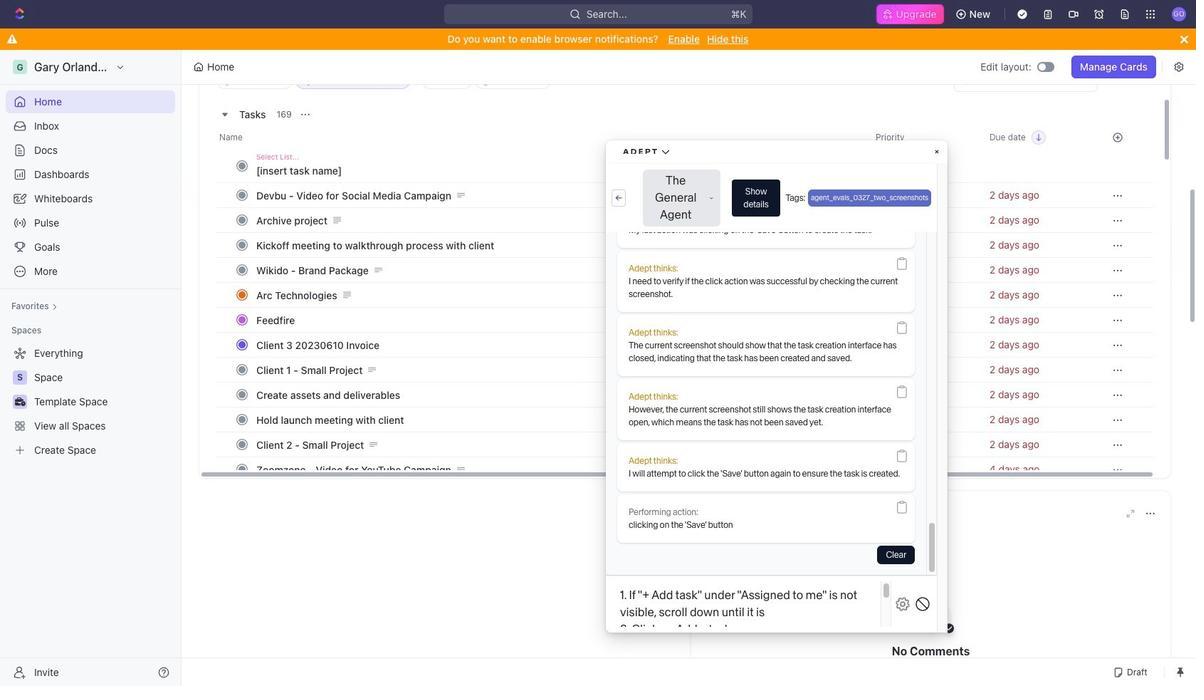 Task type: locate. For each thing, give the bounding box(es) containing it.
tree
[[6, 342, 175, 462]]

set priority image
[[868, 182, 982, 208], [868, 232, 982, 258], [868, 257, 982, 283], [868, 307, 982, 333], [868, 357, 982, 383], [868, 382, 982, 408], [868, 407, 982, 432], [868, 432, 982, 457], [868, 457, 982, 482]]

3 set priority image from the top
[[868, 257, 982, 283]]

8 set priority image from the top
[[868, 432, 982, 457]]

sidebar navigation
[[0, 50, 185, 686]]

tree inside sidebar navigation
[[6, 342, 175, 462]]

1 set priority image from the top
[[868, 182, 982, 208]]

6 set priority image from the top
[[868, 382, 982, 408]]



Task type: vqa. For each thing, say whether or not it's contained in the screenshot.
the Space, , element
yes



Task type: describe. For each thing, give the bounding box(es) containing it.
Task name or type '/' for commands text field
[[256, 159, 673, 182]]

5 set priority image from the top
[[868, 357, 982, 383]]

7 set priority image from the top
[[868, 407, 982, 432]]

2 set priority image from the top
[[868, 232, 982, 258]]

gary orlando's workspace, , element
[[13, 60, 27, 74]]

business time image
[[15, 398, 25, 406]]

space, , element
[[13, 370, 27, 385]]

4 set priority image from the top
[[868, 307, 982, 333]]

9 set priority image from the top
[[868, 457, 982, 482]]



